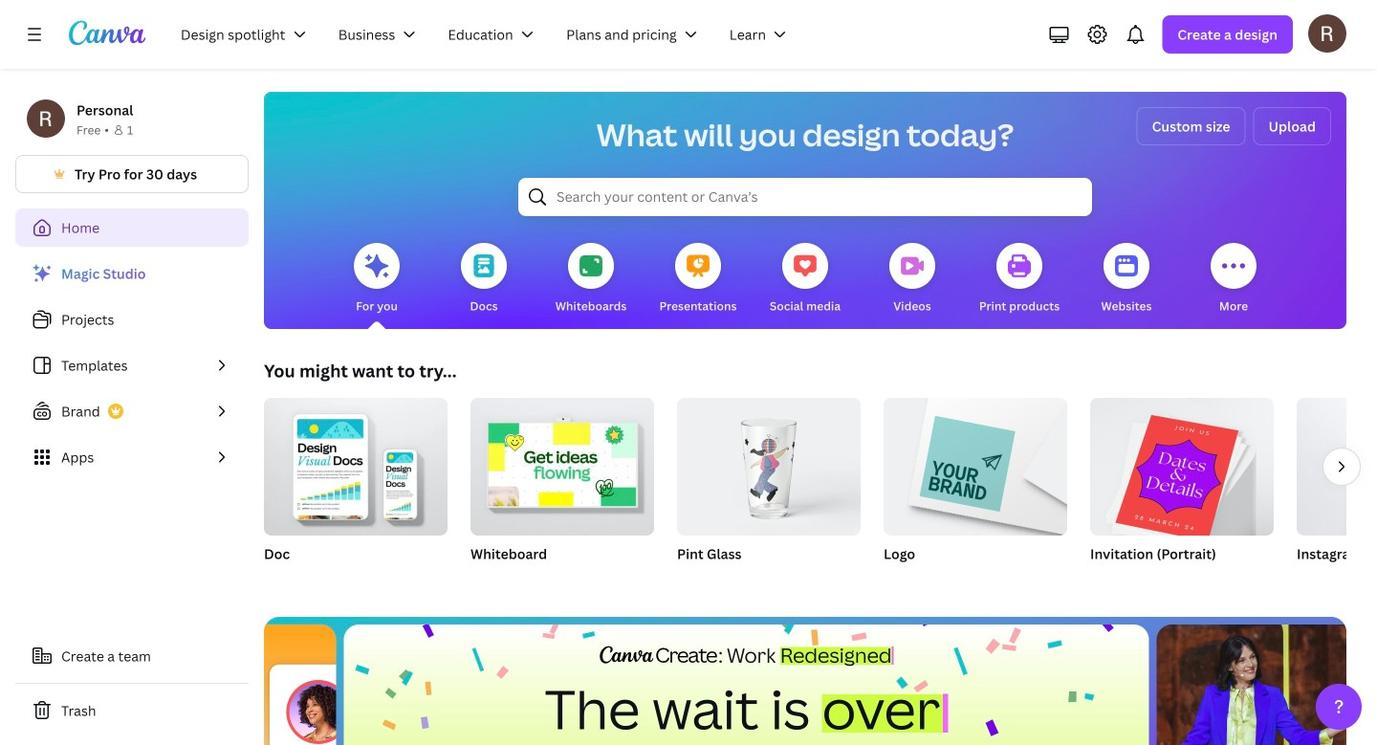 Task type: describe. For each thing, give the bounding box(es) containing it.
Search search field
[[557, 179, 1054, 215]]



Task type: locate. For each thing, give the bounding box(es) containing it.
list
[[15, 255, 249, 477]]

group
[[264, 398, 448, 588], [264, 398, 448, 536], [471, 398, 654, 588], [471, 398, 654, 536], [677, 398, 861, 588], [884, 398, 1068, 588], [1091, 398, 1275, 588], [1297, 398, 1378, 588]]

None search field
[[519, 178, 1093, 216]]

ritika waknis image
[[1309, 14, 1347, 52]]

top level navigation element
[[168, 15, 807, 54]]



Task type: vqa. For each thing, say whether or not it's contained in the screenshot.
"Whiteboards" button
no



